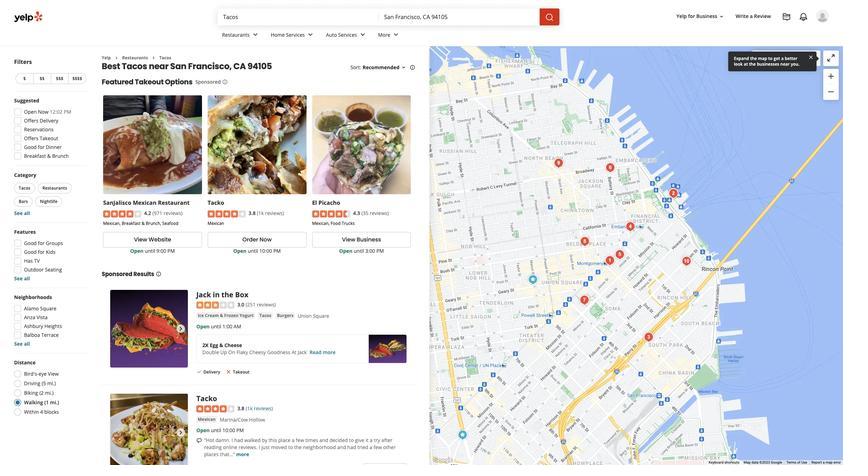 Task type: vqa. For each thing, say whether or not it's contained in the screenshot.
the bottommost Next icon
no



Task type: locate. For each thing, give the bounding box(es) containing it.
0 vertical spatial tacos button
[[14, 183, 35, 194]]

1 vertical spatial had
[[348, 444, 356, 451]]

los compadres taco truck image
[[680, 254, 694, 269]]

and down decided
[[337, 444, 346, 451]]

services right home
[[286, 31, 305, 38]]

1 services from the left
[[286, 31, 305, 38]]

now inside group
[[38, 109, 49, 115]]

takeout right 16 close v2 icon
[[233, 369, 250, 375]]

0 vertical spatial square
[[40, 305, 56, 312]]

features
[[14, 229, 36, 235]]

sanjalisco mexican restaurant
[[103, 199, 190, 207]]

(1k right "3.8" link
[[246, 406, 253, 412]]

business left 16 chevron down v2 image
[[697, 13, 718, 20]]

2 vertical spatial mexican
[[198, 417, 216, 423]]

1 good from the top
[[24, 144, 37, 151]]

map region
[[356, 6, 844, 466]]

1 vertical spatial i
[[259, 444, 260, 451]]

0 vertical spatial yelp
[[677, 13, 687, 20]]

delivery
[[40, 117, 58, 124], [204, 369, 220, 375]]

16 info v2 image
[[410, 65, 416, 70], [222, 79, 228, 85], [156, 271, 161, 277]]

0 vertical spatial mi.)
[[47, 380, 56, 387]]

None field
[[223, 13, 373, 21], [384, 13, 534, 21]]

more link
[[236, 451, 249, 458]]

2 vertical spatial see
[[14, 341, 23, 347]]

24 chevron down v2 image left home
[[251, 31, 260, 39]]

1 none field from the left
[[223, 13, 373, 21]]

near right get
[[781, 61, 790, 67]]

the inside "hot damn. i had walked by this place a few times and decided to give it a try after reading online reviews. i just moved to the neighborhood and had tried a few other places that…"
[[294, 444, 302, 451]]

tacos right 16 chevron right v2 icon
[[159, 55, 171, 61]]

close image
[[809, 54, 814, 60]]

1 vertical spatial see
[[14, 275, 23, 282]]

mi.)
[[47, 380, 56, 387], [45, 390, 54, 397], [50, 399, 59, 406]]

restaurants up nightlife
[[42, 185, 67, 191]]

had up online
[[234, 437, 243, 444]]

mi.) right (5
[[47, 380, 56, 387]]

expand the map to get a better look at the businesses near you. tooltip
[[729, 52, 817, 71]]

open down the suggested at left top
[[24, 109, 37, 115]]

"hot
[[204, 437, 214, 444]]

see all button
[[14, 210, 30, 217], [14, 275, 30, 282], [14, 341, 30, 347]]

i up online
[[232, 437, 233, 444]]

times
[[306, 437, 318, 444]]

mi.) right (2
[[45, 390, 54, 397]]

square right "union"
[[313, 313, 329, 320]]

reviews) up order now
[[265, 210, 284, 217]]

0 horizontal spatial (1k
[[246, 406, 253, 412]]

good for good for groups
[[24, 240, 37, 247]]

more inside 2x egg & cheese double up on flaky cheesy goodness at jack read more
[[323, 349, 336, 356]]

of
[[798, 461, 801, 465]]

good down offers takeout on the top left of the page
[[24, 144, 37, 151]]

nightlife
[[40, 199, 57, 205]]

24 chevron down v2 image for home services
[[306, 31, 315, 39]]

ahmed h. image
[[817, 10, 830, 22]]

1 see from the top
[[14, 210, 23, 217]]

none field "find"
[[223, 13, 373, 21]]

(1k inside "link"
[[246, 406, 253, 412]]

1 horizontal spatial near
[[781, 61, 790, 67]]

1 vertical spatial delivery
[[204, 369, 220, 375]]

map for moves
[[790, 55, 800, 62]]

near up the featured takeout options at the top of the page
[[149, 61, 169, 72]]

ice
[[198, 313, 204, 319]]

yelp inside button
[[677, 13, 687, 20]]

for for kids
[[38, 249, 45, 256]]

1 mexican, from the left
[[103, 220, 121, 226]]

jack in the box
[[197, 290, 249, 300]]

home services link
[[265, 25, 321, 46]]

to inside expand the map to get a better look at the businesses near you.
[[769, 55, 773, 62]]

reviews) up hollow
[[254, 406, 273, 412]]

for
[[689, 13, 696, 20], [38, 144, 45, 151], [38, 240, 45, 247], [38, 249, 45, 256]]

nightlife button
[[35, 197, 62, 207]]

tacos right 16 chevron right v2 image
[[122, 61, 147, 72]]

10:00 down order now
[[260, 248, 272, 254]]

for for dinner
[[38, 144, 45, 151]]

restaurants link right 16 chevron right v2 image
[[122, 55, 148, 61]]

mi.) for walking (1 mi.)
[[50, 399, 59, 406]]

at
[[744, 61, 749, 67]]

option group
[[12, 359, 88, 418]]

& down dinner on the left top
[[47, 153, 51, 159]]

map left get
[[759, 55, 768, 62]]

yelp for yelp 'link'
[[102, 55, 111, 61]]

2 horizontal spatial 16 info v2 image
[[410, 65, 416, 70]]

& inside ice cream & frozen yogurt button
[[220, 313, 223, 319]]

0 vertical spatial more
[[323, 349, 336, 356]]

1 horizontal spatial and
[[337, 444, 346, 451]]

now right the "order"
[[260, 236, 272, 244]]

3 good from the top
[[24, 249, 37, 256]]

for down good for groups
[[38, 249, 45, 256]]

2 vertical spatial mi.)
[[50, 399, 59, 406]]

expand the map to get a better look at the businesses near you.
[[734, 55, 800, 67]]

1 slideshow element from the top
[[110, 290, 188, 368]]

to
[[769, 55, 773, 62], [349, 437, 354, 444], [288, 444, 293, 451]]

offers for offers takeout
[[24, 135, 38, 142]]

2 vertical spatial good
[[24, 249, 37, 256]]

had down give
[[348, 444, 356, 451]]

3.8 star rating image up mexican link
[[197, 406, 235, 413]]

google image
[[432, 456, 455, 466]]

1 vertical spatial takeout
[[40, 135, 58, 142]]

group containing suggested
[[12, 97, 88, 162]]

3.8 star rating image
[[208, 211, 246, 218], [197, 406, 235, 413]]

good down "features"
[[24, 240, 37, 247]]

sanjalisco mexican restaurant link
[[103, 199, 190, 207]]

24 chevron down v2 image right more
[[392, 31, 401, 39]]

1 see all button from the top
[[14, 210, 30, 217]]

0 vertical spatial business
[[697, 13, 718, 20]]

1 vertical spatial breakfast
[[122, 220, 141, 226]]

1 vertical spatial business
[[357, 236, 381, 244]]

for down offers takeout on the top left of the page
[[38, 144, 45, 151]]

2 offers from the top
[[24, 135, 38, 142]]

vista
[[37, 314, 48, 321]]

1 vertical spatial all
[[24, 275, 30, 282]]

square up vista
[[40, 305, 56, 312]]

2 see all button from the top
[[14, 275, 30, 282]]

see all down bars button
[[14, 210, 30, 217]]

view
[[134, 236, 147, 244], [342, 236, 356, 244], [48, 371, 59, 377]]

map data ©2023 google
[[744, 461, 783, 465]]

2 24 chevron down v2 image from the left
[[392, 31, 401, 39]]

0 horizontal spatial i
[[232, 437, 233, 444]]

2 services from the left
[[338, 31, 357, 38]]

options
[[165, 77, 193, 87]]

services right auto
[[338, 31, 357, 38]]

0 vertical spatial all
[[24, 210, 30, 217]]

0 vertical spatial delivery
[[40, 117, 58, 124]]

group
[[824, 69, 839, 100], [12, 97, 88, 162], [13, 172, 88, 217], [12, 229, 88, 282], [12, 294, 88, 348]]

open now 12:02 pm
[[24, 109, 71, 115]]

16 info v2 image down francisco,
[[222, 79, 228, 85]]

16 close v2 image
[[226, 369, 232, 375]]

tropisueño image
[[578, 293, 592, 308]]

reservations
[[24, 126, 54, 133]]

1 vertical spatial jack
[[298, 349, 307, 356]]

map inside expand the map to get a better look at the businesses near you.
[[759, 55, 768, 62]]

(1
[[44, 399, 49, 406]]

yelp link
[[102, 55, 111, 61]]

9:00
[[156, 248, 166, 254]]

filters
[[14, 58, 32, 66]]

open down view business
[[339, 248, 353, 254]]

zoom in image
[[827, 72, 836, 80]]

3 see from the top
[[14, 341, 23, 347]]

None search field
[[218, 8, 561, 25]]

sponsored down francisco,
[[195, 79, 221, 85]]

0 horizontal spatial 3.8
[[238, 406, 245, 412]]

good for kids
[[24, 249, 56, 256]]

1 horizontal spatial 24 chevron down v2 image
[[392, 31, 401, 39]]

2 vertical spatial 16 info v2 image
[[156, 271, 161, 277]]

you.
[[792, 61, 800, 67]]

now
[[38, 109, 49, 115], [260, 236, 272, 244]]

terms
[[787, 461, 797, 465]]

map right "as"
[[790, 55, 800, 62]]

until for business
[[354, 248, 364, 254]]

to down place
[[288, 444, 293, 451]]

group containing category
[[13, 172, 88, 217]]

0 vertical spatial 3.8
[[249, 210, 256, 217]]

good for good for dinner
[[24, 144, 37, 151]]

until up damn.
[[211, 427, 221, 434]]

a right tried
[[370, 444, 373, 451]]

see all button down bars button
[[14, 210, 30, 217]]

few down try
[[374, 444, 382, 451]]

0 vertical spatial sponsored
[[195, 79, 221, 85]]

1 vertical spatial mi.)
[[45, 390, 54, 397]]

1 horizontal spatial had
[[348, 444, 356, 451]]

more down reviews.
[[236, 451, 249, 458]]

yucatown image
[[578, 235, 592, 249]]

services for auto services
[[338, 31, 357, 38]]

2 slideshow element from the top
[[110, 394, 188, 466]]

1 vertical spatial 3.8
[[238, 406, 245, 412]]

2 good from the top
[[24, 240, 37, 247]]

restaurants link
[[216, 25, 265, 46], [122, 55, 148, 61]]

burgers button
[[276, 312, 295, 320]]

offers down reservations
[[24, 135, 38, 142]]

previous image for jack in the box
[[113, 325, 122, 333]]

jack left in
[[197, 290, 211, 300]]

open until 10:00 pm down order now
[[233, 248, 281, 254]]

mexican, for view business
[[312, 220, 330, 226]]

94105
[[248, 61, 272, 72]]

2 horizontal spatial map
[[826, 461, 833, 465]]

24 chevron down v2 image
[[306, 31, 315, 39], [392, 31, 401, 39]]

see all button down outdoor
[[14, 275, 30, 282]]

1 vertical spatial sponsored
[[102, 270, 132, 278]]

website
[[149, 236, 171, 244]]

0 horizontal spatial and
[[320, 437, 328, 444]]

mexican, breakfast & brunch, seafood
[[103, 220, 179, 226]]

0 vertical spatial previous image
[[113, 325, 122, 333]]

all down bars button
[[24, 210, 30, 217]]

(251
[[246, 301, 256, 308]]

1 vertical spatial offers
[[24, 135, 38, 142]]

2 none field from the left
[[384, 13, 534, 21]]

2 24 chevron down v2 image from the left
[[359, 31, 367, 39]]

4.3 star rating image
[[312, 211, 351, 218]]

(1k reviews) link
[[246, 405, 273, 413]]

a
[[751, 13, 753, 20], [782, 55, 784, 62], [292, 437, 295, 444], [370, 437, 373, 444], [370, 444, 373, 451], [823, 461, 825, 465]]

1 vertical spatial 16 info v2 image
[[222, 79, 228, 85]]

offers
[[24, 117, 38, 124], [24, 135, 38, 142]]

(35
[[362, 210, 369, 217]]

option group containing distance
[[12, 359, 88, 418]]

breakfast down 4.2 star rating image
[[122, 220, 141, 226]]

1 offers from the top
[[24, 117, 38, 124]]

few left times
[[296, 437, 304, 444]]

1 horizontal spatial yelp
[[677, 13, 687, 20]]

see all for alamo
[[14, 341, 30, 347]]

and up neighborhood
[[320, 437, 328, 444]]

3.8 star rating image up the "order"
[[208, 211, 246, 218]]

moved
[[271, 444, 287, 451]]

16 info v2 image right 16 chevron down v2 icon
[[410, 65, 416, 70]]

none field the near
[[384, 13, 534, 21]]

i
[[232, 437, 233, 444], [259, 444, 260, 451]]

a right get
[[782, 55, 784, 62]]

16 chevron right v2 image
[[114, 55, 119, 61]]

open until 10:00 pm up damn.
[[197, 427, 244, 434]]

see all button for good for groups
[[14, 275, 30, 282]]

3.8 up marina/cow hollow
[[238, 406, 245, 412]]

a right 'report'
[[823, 461, 825, 465]]

mexican, down the 4.3 star rating image
[[312, 220, 330, 226]]

seafood
[[162, 220, 179, 226]]

slideshow element
[[110, 290, 188, 368], [110, 394, 188, 466]]

2 vertical spatial restaurants
[[42, 185, 67, 191]]

map left 'error'
[[826, 461, 833, 465]]

has tv
[[24, 258, 40, 264]]

tacos down 'category'
[[19, 185, 30, 191]]

takeout down 16 chevron right v2 icon
[[135, 77, 164, 87]]

1 horizontal spatial tacos button
[[258, 312, 273, 320]]

for inside button
[[689, 13, 696, 20]]

yelp
[[677, 13, 687, 20], [102, 55, 111, 61]]

report a map error link
[[812, 461, 842, 465]]

mi.) right (1
[[50, 399, 59, 406]]

0 vertical spatial tacko
[[208, 199, 224, 207]]

&
[[47, 153, 51, 159], [142, 220, 145, 226], [220, 313, 223, 319], [220, 342, 223, 349]]

mi.) for driving (5 mi.)
[[47, 380, 56, 387]]

takeout inside group
[[40, 135, 58, 142]]

0 vertical spatial tacko link
[[208, 199, 224, 207]]

1 horizontal spatial map
[[790, 55, 800, 62]]

delivery down open now 12:02 pm
[[40, 117, 58, 124]]

1 horizontal spatial 3.8
[[249, 210, 256, 217]]

sponsored left results
[[102, 270, 132, 278]]

& right egg
[[220, 342, 223, 349]]

16 chevron down v2 image
[[401, 65, 407, 70]]

for for business
[[689, 13, 696, 20]]

2 see all from the top
[[14, 275, 30, 282]]

1 previous image from the top
[[113, 325, 122, 333]]

see all for good
[[14, 275, 30, 282]]

10:00 up damn.
[[223, 427, 235, 434]]

©2023
[[760, 461, 771, 465]]

3.0 (251 reviews)
[[238, 301, 276, 308]]

union
[[298, 313, 312, 320]]

brunch
[[52, 153, 69, 159]]

a right it
[[370, 437, 373, 444]]

reviews) up the seafood
[[164, 210, 183, 217]]

1 horizontal spatial jack
[[298, 349, 307, 356]]

3 all from the top
[[24, 341, 30, 347]]

restaurants up ca on the left top of the page
[[222, 31, 250, 38]]

error
[[834, 461, 842, 465]]

i left just at the left bottom of the page
[[259, 444, 260, 451]]

more link
[[373, 25, 406, 46]]

tacos link down 3.0 (251 reviews)
[[258, 312, 273, 320]]

2 horizontal spatial takeout
[[233, 369, 250, 375]]

reviews.
[[239, 444, 258, 451]]

tacos button down 3.0 (251 reviews)
[[258, 312, 273, 320]]

2 see from the top
[[14, 275, 23, 282]]

0 horizontal spatial restaurants
[[42, 185, 67, 191]]

terms of use
[[787, 461, 808, 465]]

0 horizontal spatial tacos link
[[159, 55, 171, 61]]

square
[[40, 305, 56, 312], [313, 313, 329, 320]]

pm for view business
[[377, 248, 384, 254]]

1 vertical spatial see all
[[14, 275, 30, 282]]

near inside expand the map to get a better look at the businesses near you.
[[781, 61, 790, 67]]

slideshow element for jack in the box
[[110, 290, 188, 368]]

in
[[213, 290, 220, 300]]

0 vertical spatial takeout
[[135, 77, 164, 87]]

reviews) right the '(35'
[[370, 210, 389, 217]]

$$
[[40, 76, 45, 82]]

next image
[[177, 429, 185, 437]]

1 horizontal spatial more
[[323, 349, 336, 356]]

& inside 2x egg & cheese double up on flaky cheesy goodness at jack read more
[[220, 342, 223, 349]]

0 horizontal spatial jack in the box image
[[110, 290, 188, 368]]

until down the "order"
[[248, 248, 258, 254]]

a right write
[[751, 13, 753, 20]]

see
[[14, 210, 23, 217], [14, 275, 23, 282], [14, 341, 23, 347]]

24 chevron down v2 image for more
[[392, 31, 401, 39]]

16 info v2 image for best tacos near san francisco, ca 94105
[[410, 65, 416, 70]]

see up neighborhoods
[[14, 275, 23, 282]]

report a map error
[[812, 461, 842, 465]]

open down the "order"
[[233, 248, 247, 254]]

view business link
[[312, 232, 411, 248]]

1 vertical spatial slideshow element
[[110, 394, 188, 466]]

takeout
[[135, 77, 164, 87], [40, 135, 58, 142], [233, 369, 250, 375]]

1 horizontal spatial jack in the box image
[[526, 273, 540, 287]]

24 chevron down v2 image inside the restaurants link
[[251, 31, 260, 39]]

0 vertical spatial jack in the box image
[[526, 273, 540, 287]]

0 horizontal spatial 24 chevron down v2 image
[[251, 31, 260, 39]]

1 24 chevron down v2 image from the left
[[306, 31, 315, 39]]

open until 3:00 pm
[[339, 248, 384, 254]]

takeout for featured
[[135, 77, 164, 87]]

1 vertical spatial now
[[260, 236, 272, 244]]

1 vertical spatial (1k
[[246, 406, 253, 412]]

good
[[24, 144, 37, 151], [24, 240, 37, 247], [24, 249, 37, 256]]

category
[[14, 172, 36, 178]]

frozen
[[224, 313, 239, 319]]

16 speech v2 image
[[197, 438, 202, 444]]

3 see all from the top
[[14, 341, 30, 347]]

1 horizontal spatial square
[[313, 313, 329, 320]]

0 horizontal spatial map
[[759, 55, 768, 62]]

all for good for groups
[[24, 275, 30, 282]]

mexican, down 4.2 star rating image
[[103, 220, 121, 226]]

cholita linda image
[[667, 187, 681, 201]]

0 vertical spatial mexican
[[133, 199, 157, 207]]

takeout up dinner on the left top
[[40, 135, 58, 142]]

ice cream & frozen yogurt
[[198, 313, 254, 319]]

$$$$ button
[[68, 73, 86, 84]]

0 horizontal spatial restaurants link
[[122, 55, 148, 61]]

0 vertical spatial jack
[[197, 290, 211, 300]]

by
[[262, 437, 268, 444]]

2 previous image from the top
[[113, 429, 122, 437]]

24 chevron down v2 image inside auto services link
[[359, 31, 367, 39]]

pm for view website
[[168, 248, 175, 254]]

anza vista
[[24, 314, 48, 321]]

bars
[[19, 199, 28, 205]]

all down outdoor
[[24, 275, 30, 282]]

2 vertical spatial to
[[288, 444, 293, 451]]

1 horizontal spatial view
[[134, 236, 147, 244]]

0 vertical spatial breakfast
[[24, 153, 46, 159]]

decided
[[330, 437, 348, 444]]

0 horizontal spatial delivery
[[40, 117, 58, 124]]

0 horizontal spatial square
[[40, 305, 56, 312]]

24 chevron down v2 image inside more link
[[392, 31, 401, 39]]

tacko for bottommost tacko link
[[197, 394, 217, 404]]

2 vertical spatial see all button
[[14, 341, 30, 347]]

best tacos near san francisco, ca 94105
[[102, 61, 272, 72]]

uno dos tacos image
[[603, 254, 617, 268]]

restaurants link up ca on the left top of the page
[[216, 25, 265, 46]]

3 see all button from the top
[[14, 341, 30, 347]]

for left 16 chevron down v2 image
[[689, 13, 696, 20]]

sponsored for sponsored
[[195, 79, 221, 85]]

24 chevron down v2 image inside home services link
[[306, 31, 315, 39]]

damn.
[[216, 437, 230, 444]]

2 mexican, from the left
[[312, 220, 330, 226]]

all down the balboa
[[24, 341, 30, 347]]

see up the distance
[[14, 341, 23, 347]]

24 chevron down v2 image left auto
[[306, 31, 315, 39]]

1 horizontal spatial none field
[[384, 13, 534, 21]]

0 horizontal spatial now
[[38, 109, 49, 115]]

previous image
[[113, 325, 122, 333], [113, 429, 122, 437]]

jack in the box image
[[526, 273, 540, 287], [110, 290, 188, 368]]

see all down outdoor
[[14, 275, 30, 282]]

ashbury
[[24, 323, 43, 330]]

business up 3:00
[[357, 236, 381, 244]]

jack right at
[[298, 349, 307, 356]]

to left get
[[769, 55, 773, 62]]

2 all from the top
[[24, 275, 30, 282]]

write a review link
[[733, 10, 774, 23]]

square for alamo square
[[40, 305, 56, 312]]

0 vertical spatial to
[[769, 55, 773, 62]]

until left 3:00
[[354, 248, 364, 254]]

map
[[744, 461, 751, 465]]

1 24 chevron down v2 image from the left
[[251, 31, 260, 39]]

24 chevron down v2 image for restaurants
[[251, 31, 260, 39]]

view up open until 9:00 pm at the bottom of page
[[134, 236, 147, 244]]

few
[[296, 437, 304, 444], [374, 444, 382, 451]]

terms of use link
[[787, 461, 808, 465]]

2 horizontal spatial restaurants
[[222, 31, 250, 38]]

24 chevron down v2 image
[[251, 31, 260, 39], [359, 31, 367, 39]]

good up 'has tv'
[[24, 249, 37, 256]]

24 chevron down v2 image right auto services
[[359, 31, 367, 39]]

0 horizontal spatial to
[[288, 444, 293, 451]]

1 horizontal spatial restaurants
[[122, 55, 148, 61]]

0 horizontal spatial few
[[296, 437, 304, 444]]



Task type: describe. For each thing, give the bounding box(es) containing it.
16 info v2 image for featured takeout options
[[222, 79, 228, 85]]

1 vertical spatial jack in the box image
[[110, 290, 188, 368]]

1 horizontal spatial 10:00
[[260, 248, 272, 254]]

& for ice
[[220, 313, 223, 319]]

0 vertical spatial had
[[234, 437, 243, 444]]

offers for offers delivery
[[24, 117, 38, 124]]

more
[[378, 31, 391, 38]]

3.8 for 3.8
[[238, 406, 245, 412]]

reviews) for view website
[[164, 210, 183, 217]]

shortcuts
[[725, 461, 740, 465]]

expand map image
[[827, 54, 836, 62]]

notifications image
[[800, 13, 808, 21]]

open until 1:00 am
[[197, 323, 241, 330]]

16 chevron down v2 image
[[719, 14, 725, 19]]

order
[[243, 236, 258, 244]]

24 chevron down v2 image for auto services
[[359, 31, 367, 39]]

pm inside group
[[64, 109, 71, 115]]

moves
[[802, 55, 817, 62]]

eye
[[39, 371, 47, 377]]

square for union square
[[313, 313, 329, 320]]

16 chevron right v2 image
[[151, 55, 157, 61]]

reviews) for view business
[[370, 210, 389, 217]]

next image
[[177, 325, 185, 333]]

4.2 (971 reviews)
[[144, 210, 183, 217]]

group containing features
[[12, 229, 88, 282]]

1 all from the top
[[24, 210, 30, 217]]

up
[[221, 349, 227, 356]]

now for order
[[260, 236, 272, 244]]

cenote image
[[624, 220, 638, 234]]

see for good
[[14, 275, 23, 282]]

0 vertical spatial and
[[320, 437, 328, 444]]

services for home services
[[286, 31, 305, 38]]

12:02
[[50, 109, 63, 115]]

4.2 star rating image
[[103, 211, 141, 218]]

read
[[310, 349, 322, 356]]

on
[[228, 349, 235, 356]]

a right place
[[292, 437, 295, 444]]

3:00
[[366, 248, 375, 254]]

el picacho image
[[456, 428, 470, 443]]

el picacho link
[[312, 199, 340, 207]]

goodness
[[267, 349, 291, 356]]

mi.) for biking (2 mi.)
[[45, 390, 54, 397]]

previous image for tacko
[[113, 429, 122, 437]]

alamo square
[[24, 305, 56, 312]]

0 vertical spatial tacos link
[[159, 55, 171, 61]]

biking (2 mi.)
[[24, 390, 54, 397]]

tacos inside group
[[19, 185, 30, 191]]

distance
[[14, 359, 36, 366]]

1 vertical spatial tacos button
[[258, 312, 273, 320]]

keyboard shortcuts
[[709, 461, 740, 465]]

reviews) right (251
[[257, 301, 276, 308]]

other
[[383, 444, 396, 451]]

cream
[[205, 313, 219, 319]]

open up the 16 speech v2 image on the left of page
[[197, 427, 210, 434]]

16 checkmark v2 image
[[197, 369, 202, 375]]

open down ice
[[197, 323, 210, 330]]

mexican, food trucks
[[312, 220, 355, 226]]

pm for order now
[[274, 248, 281, 254]]

view website link
[[103, 232, 202, 248]]

until for now
[[248, 248, 258, 254]]

business inside button
[[697, 13, 718, 20]]

sponsored for sponsored results
[[102, 270, 132, 278]]

has
[[24, 258, 33, 264]]

search as map moves
[[767, 55, 817, 62]]

1 vertical spatial to
[[349, 437, 354, 444]]

0 vertical spatial open until 10:00 pm
[[233, 248, 281, 254]]

0 horizontal spatial near
[[149, 61, 169, 72]]

open inside group
[[24, 109, 37, 115]]

jack inside 2x egg & cheese double up on flaky cheesy goodness at jack read more
[[298, 349, 307, 356]]

a inside expand the map to get a better look at the businesses near you.
[[782, 55, 784, 62]]

0 horizontal spatial tacos button
[[14, 183, 35, 194]]

data
[[752, 461, 759, 465]]

all for alamo square
[[24, 341, 30, 347]]

until for website
[[145, 248, 155, 254]]

slideshow element for tacko
[[110, 394, 188, 466]]

search image
[[546, 13, 554, 21]]

panzon image
[[613, 248, 627, 262]]

flaky
[[237, 349, 248, 356]]

3.8 (1k reviews)
[[249, 210, 284, 217]]

it
[[366, 437, 369, 444]]

(2
[[39, 390, 44, 397]]

tried
[[358, 444, 369, 451]]

delivery inside group
[[40, 117, 58, 124]]

0 vertical spatial few
[[296, 437, 304, 444]]

group containing neighborhoods
[[12, 294, 88, 348]]

anza
[[24, 314, 35, 321]]

open until 9:00 pm
[[130, 248, 175, 254]]

1 horizontal spatial delivery
[[204, 369, 220, 375]]

cheese
[[225, 342, 242, 349]]

& for 2x
[[220, 342, 223, 349]]

a inside "element"
[[751, 13, 753, 20]]

1 horizontal spatial breakfast
[[122, 220, 141, 226]]

0 horizontal spatial jack
[[197, 290, 211, 300]]

user actions element
[[671, 9, 839, 52]]

1 see all from the top
[[14, 210, 30, 217]]

& inside group
[[47, 153, 51, 159]]

0 horizontal spatial 10:00
[[223, 427, 235, 434]]

blocks
[[44, 409, 59, 416]]

el farolito image
[[552, 156, 566, 170]]

garaje image
[[642, 330, 656, 345]]

seating
[[45, 267, 62, 273]]

yelp for business
[[677, 13, 718, 20]]

until left the 1:00
[[211, 323, 221, 330]]

now for open
[[38, 109, 49, 115]]

food
[[331, 220, 341, 226]]

tacos down 3.0 (251 reviews)
[[260, 313, 272, 319]]

san
[[170, 61, 187, 72]]

mexican button
[[197, 416, 217, 423]]

terrace
[[41, 332, 59, 339]]

(971
[[153, 210, 162, 217]]

3.0
[[238, 301, 245, 308]]

el fuego image
[[604, 161, 618, 175]]

see all button for alamo square
[[14, 341, 30, 347]]

report
[[812, 461, 823, 465]]

open down the view website
[[130, 248, 144, 254]]

reviews) for order now
[[265, 210, 284, 217]]

4.3
[[353, 210, 360, 217]]

0 horizontal spatial breakfast
[[24, 153, 46, 159]]

yogurt
[[240, 313, 254, 319]]

results
[[134, 270, 154, 278]]

map for to
[[759, 55, 768, 62]]

1:00
[[223, 323, 232, 330]]

walking (1 mi.)
[[24, 399, 59, 406]]

neighborhoods
[[14, 294, 52, 301]]

el
[[312, 199, 317, 207]]

picacho
[[319, 199, 340, 207]]

1 vertical spatial restaurants link
[[122, 55, 148, 61]]

for for groups
[[38, 240, 45, 247]]

good for good for kids
[[24, 249, 37, 256]]

0 vertical spatial 3.8 star rating image
[[208, 211, 246, 218]]

0 vertical spatial restaurants link
[[216, 25, 265, 46]]

tacko for the top tacko link
[[208, 199, 224, 207]]

$
[[23, 76, 26, 82]]

places
[[204, 451, 219, 458]]

write a review
[[736, 13, 772, 20]]

1 horizontal spatial i
[[259, 444, 260, 451]]

Near text field
[[384, 13, 534, 21]]

zoom out image
[[827, 88, 836, 96]]

1 vertical spatial and
[[337, 444, 346, 451]]

ca
[[234, 61, 246, 72]]

keyboard shortcuts button
[[709, 461, 740, 466]]

kids
[[46, 249, 56, 256]]

as
[[784, 55, 789, 62]]

view for view business
[[342, 236, 356, 244]]

egg
[[210, 342, 218, 349]]

Find text field
[[223, 13, 373, 21]]

1 vertical spatial restaurants
[[122, 55, 148, 61]]

projects image
[[783, 13, 791, 21]]

reviews) inside "link"
[[254, 406, 273, 412]]

outdoor
[[24, 267, 44, 273]]

tacko image
[[110, 394, 188, 466]]

suggested
[[14, 97, 39, 104]]

restaurants inside button
[[42, 185, 67, 191]]

1 vertical spatial few
[[374, 444, 382, 451]]

1 vertical spatial more
[[236, 451, 249, 458]]

1 vertical spatial open until 10:00 pm
[[197, 427, 244, 434]]

keyboard
[[709, 461, 724, 465]]

1 horizontal spatial (1k
[[257, 210, 264, 217]]

restaurants inside 'business categories' element
[[222, 31, 250, 38]]

view for view website
[[134, 236, 147, 244]]

1 vertical spatial tacos link
[[258, 312, 273, 320]]

1 vertical spatial tacko link
[[197, 394, 217, 404]]

& for mexican,
[[142, 220, 145, 226]]

1 vertical spatial mexican
[[208, 220, 224, 226]]

1 vertical spatial 3.8 star rating image
[[197, 406, 235, 413]]

within 4 blocks
[[24, 409, 59, 416]]

search
[[767, 55, 782, 62]]

0 horizontal spatial view
[[48, 371, 59, 377]]

marina/cow hollow
[[220, 417, 265, 423]]

sort:
[[351, 64, 361, 71]]

map for error
[[826, 461, 833, 465]]

yelp for business button
[[674, 10, 728, 23]]

sponsored results
[[102, 270, 154, 278]]

takeout for offers
[[40, 135, 58, 142]]

$ button
[[16, 73, 33, 84]]

good for dinner
[[24, 144, 62, 151]]

alamo
[[24, 305, 39, 312]]

0 horizontal spatial business
[[357, 236, 381, 244]]

$$ button
[[33, 73, 51, 84]]

brunch,
[[146, 220, 161, 226]]

business categories element
[[216, 25, 830, 46]]

restaurants button
[[38, 183, 72, 194]]

cheesy
[[250, 349, 266, 356]]

look
[[734, 61, 743, 67]]

mexican, for view website
[[103, 220, 121, 226]]

"hot damn. i had walked by this place a few times and decided to give it a try after reading online reviews. i just moved to the neighborhood and had tried a few other places that…"
[[204, 437, 396, 458]]

mexican inside button
[[198, 417, 216, 423]]

4.3 (35 reviews)
[[353, 210, 389, 217]]

review
[[755, 13, 772, 20]]

trucks
[[342, 220, 355, 226]]

get
[[774, 55, 781, 62]]

see for alamo
[[14, 341, 23, 347]]

best
[[102, 61, 120, 72]]

3.8 for 3.8 (1k reviews)
[[249, 210, 256, 217]]

yelp for yelp for business
[[677, 13, 687, 20]]

3 star rating image
[[197, 302, 235, 309]]

double
[[203, 349, 219, 356]]

0 horizontal spatial 16 info v2 image
[[156, 271, 161, 277]]



